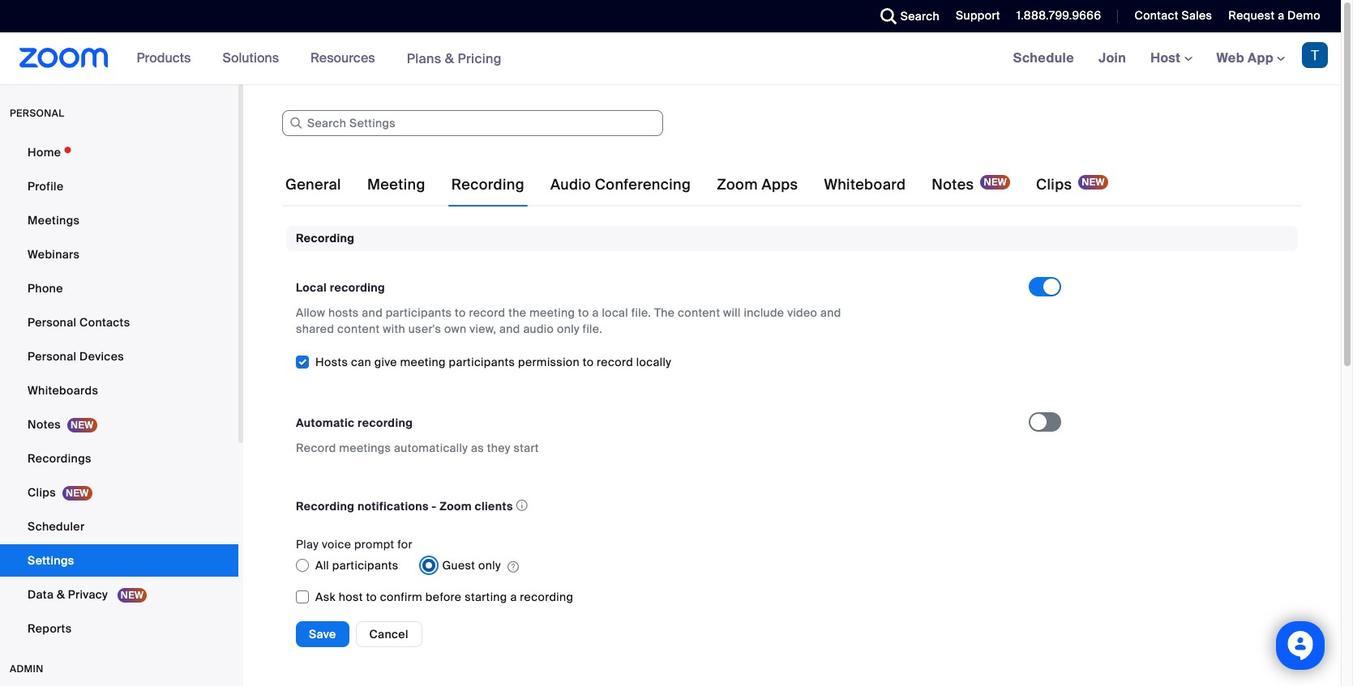Task type: vqa. For each thing, say whether or not it's contained in the screenshot.
the topmost &
yes



Task type: locate. For each thing, give the bounding box(es) containing it.
1 vertical spatial recording
[[296, 231, 355, 246]]

as
[[471, 441, 484, 456]]

clips inside 'link'
[[28, 486, 56, 500]]

2 personal from the top
[[28, 349, 76, 364]]

phone
[[28, 281, 63, 296]]

zoom left apps
[[717, 175, 758, 195]]

to right permission
[[583, 355, 594, 370]]

privacy
[[68, 588, 108, 602]]

and right hosts
[[362, 306, 383, 321]]

1 horizontal spatial a
[[592, 306, 599, 321]]

file. left 'the'
[[631, 306, 651, 321]]

data & privacy link
[[0, 579, 238, 611]]

1 personal from the top
[[28, 315, 76, 330]]

webinars
[[28, 247, 80, 262]]

webinars link
[[0, 238, 238, 271]]

recordings
[[28, 452, 91, 466]]

resources
[[311, 49, 375, 66]]

and right video at the top of page
[[820, 306, 841, 321]]

participants down prompt
[[332, 559, 398, 574]]

record up view,
[[469, 306, 505, 321]]

support link
[[944, 0, 1004, 32], [956, 8, 1000, 23]]

participants inside play voice prompt for option group
[[332, 559, 398, 574]]

with
[[383, 322, 405, 337]]

devices
[[79, 349, 124, 364]]

only
[[557, 322, 580, 337], [478, 559, 501, 574]]

personal
[[28, 315, 76, 330], [28, 349, 76, 364]]

banner
[[0, 32, 1341, 85]]

recording right starting
[[520, 591, 573, 605]]

save
[[309, 628, 336, 642]]

they
[[487, 441, 511, 456]]

0 horizontal spatial zoom
[[440, 500, 472, 514]]

zoom right "-"
[[440, 500, 472, 514]]

ask host to confirm before starting a recording
[[315, 591, 573, 605]]

0 horizontal spatial a
[[510, 591, 517, 605]]

content
[[678, 306, 720, 321], [337, 322, 380, 337]]

0 vertical spatial personal
[[28, 315, 76, 330]]

1 horizontal spatial notes
[[932, 175, 974, 195]]

1 horizontal spatial record
[[597, 355, 633, 370]]

record left 'locally'
[[597, 355, 633, 370]]

recording up 'meetings'
[[357, 416, 413, 431]]

plans & pricing
[[407, 50, 502, 67]]

content down hosts
[[337, 322, 380, 337]]

1 horizontal spatial zoom
[[717, 175, 758, 195]]

contact sales
[[1135, 8, 1212, 23]]

local recording
[[296, 281, 385, 295]]

meetings navigation
[[1001, 32, 1341, 85]]

search button
[[868, 0, 944, 32]]

0 horizontal spatial &
[[57, 588, 65, 602]]

0 vertical spatial file.
[[631, 306, 651, 321]]

include
[[744, 306, 784, 321]]

1 horizontal spatial meeting
[[529, 306, 575, 321]]

join link
[[1086, 32, 1138, 84]]

& for privacy
[[57, 588, 65, 602]]

0 vertical spatial clips
[[1036, 175, 1072, 195]]

personal up whiteboards
[[28, 349, 76, 364]]

recording down "search settings" 'text box'
[[451, 175, 524, 195]]

personal devices link
[[0, 341, 238, 373]]

0 horizontal spatial record
[[469, 306, 505, 321]]

2 vertical spatial recording
[[296, 500, 355, 514]]

zoom inside tabs of my account settings page tab list
[[717, 175, 758, 195]]

0 vertical spatial content
[[678, 306, 720, 321]]

home link
[[0, 136, 238, 169]]

1 vertical spatial &
[[57, 588, 65, 602]]

0 horizontal spatial notes
[[28, 418, 61, 432]]

recording up local
[[296, 231, 355, 246]]

personal down phone on the top left of page
[[28, 315, 76, 330]]

to up own
[[455, 306, 466, 321]]

notes link
[[0, 409, 238, 441]]

meeting inside allow hosts and participants to record the meeting to a local file. the content will include video and shared content with user's own view, and audio only file.
[[529, 306, 575, 321]]

profile link
[[0, 170, 238, 203]]

0 vertical spatial a
[[1278, 8, 1285, 23]]

& inside the personal menu menu
[[57, 588, 65, 602]]

play voice prompt for
[[296, 538, 413, 552]]

products
[[137, 49, 191, 66]]

will
[[723, 306, 741, 321]]

allow hosts and participants to record the meeting to a local file. the content will include video and shared content with user's own view, and audio only file.
[[296, 306, 841, 337]]

meeting down user's
[[400, 355, 446, 370]]

0 vertical spatial recording
[[451, 175, 524, 195]]

0 vertical spatial notes
[[932, 175, 974, 195]]

1.888.799.9666 button
[[1004, 0, 1105, 32], [1016, 8, 1101, 23]]

host
[[339, 591, 363, 605]]

& inside product information navigation
[[445, 50, 454, 67]]

meeting
[[367, 175, 425, 195]]

prompt
[[354, 538, 394, 552]]

recording for meetings
[[357, 416, 413, 431]]

0 horizontal spatial file.
[[583, 322, 602, 337]]

personal
[[10, 107, 64, 120]]

learn more about guest only image
[[507, 561, 519, 575]]

0 vertical spatial only
[[557, 322, 580, 337]]

0 horizontal spatial content
[[337, 322, 380, 337]]

participants inside allow hosts and participants to record the meeting to a local file. the content will include video and shared content with user's own view, and audio only file.
[[386, 306, 452, 321]]

1 vertical spatial recording
[[357, 416, 413, 431]]

1 vertical spatial participants
[[449, 355, 515, 370]]

profile
[[28, 179, 64, 194]]

meetings
[[339, 441, 391, 456]]

1 vertical spatial a
[[592, 306, 599, 321]]

only right audio
[[557, 322, 580, 337]]

0 vertical spatial &
[[445, 50, 454, 67]]

start
[[514, 441, 539, 456]]

& right the plans in the top of the page
[[445, 50, 454, 67]]

contacts
[[79, 315, 130, 330]]

0 vertical spatial meeting
[[529, 306, 575, 321]]

a
[[1278, 8, 1285, 23], [592, 306, 599, 321], [510, 591, 517, 605]]

recording
[[451, 175, 524, 195], [296, 231, 355, 246], [296, 500, 355, 514]]

0 vertical spatial recording
[[330, 281, 385, 295]]

meeting
[[529, 306, 575, 321], [400, 355, 446, 370]]

demo
[[1288, 8, 1321, 23]]

give
[[374, 355, 397, 370]]

participants up user's
[[386, 306, 452, 321]]

& right "data"
[[57, 588, 65, 602]]

automatic recording
[[296, 416, 413, 431]]

recording inside recording notifications - zoom clients application
[[296, 500, 355, 514]]

2 vertical spatial participants
[[332, 559, 398, 574]]

file. down local
[[583, 322, 602, 337]]

clips inside tabs of my account settings page tab list
[[1036, 175, 1072, 195]]

before
[[425, 591, 462, 605]]

audio conferencing
[[550, 175, 691, 195]]

1 horizontal spatial and
[[499, 322, 520, 337]]

0 horizontal spatial only
[[478, 559, 501, 574]]

participants down view,
[[449, 355, 515, 370]]

personal devices
[[28, 349, 124, 364]]

content left will
[[678, 306, 720, 321]]

0 vertical spatial record
[[469, 306, 505, 321]]

allow
[[296, 306, 325, 321]]

1 vertical spatial only
[[478, 559, 501, 574]]

ask
[[315, 591, 336, 605]]

1 vertical spatial personal
[[28, 349, 76, 364]]

1 horizontal spatial only
[[557, 322, 580, 337]]

record inside allow hosts and participants to record the meeting to a local file. the content will include video and shared content with user's own view, and audio only file.
[[469, 306, 505, 321]]

host
[[1151, 49, 1184, 66]]

and down the
[[499, 322, 520, 337]]

1 vertical spatial clips
[[28, 486, 56, 500]]

1 vertical spatial file.
[[583, 322, 602, 337]]

personal for personal contacts
[[28, 315, 76, 330]]

the
[[508, 306, 526, 321]]

a left demo
[[1278, 8, 1285, 23]]

only left learn more about guest only image
[[478, 559, 501, 574]]

0 horizontal spatial meeting
[[400, 355, 446, 370]]

meeting up audio
[[529, 306, 575, 321]]

recording for hosts
[[330, 281, 385, 295]]

hosts
[[315, 355, 348, 370]]

record
[[296, 441, 336, 456]]

a right starting
[[510, 591, 517, 605]]

all participants
[[315, 559, 398, 574]]

a left local
[[592, 306, 599, 321]]

info outline image
[[516, 496, 528, 517]]

product information navigation
[[125, 32, 514, 85]]

0 horizontal spatial clips
[[28, 486, 56, 500]]

recording up hosts
[[330, 281, 385, 295]]

1 horizontal spatial &
[[445, 50, 454, 67]]

products button
[[137, 32, 198, 84]]

2 horizontal spatial a
[[1278, 8, 1285, 23]]

request a demo link
[[1216, 0, 1341, 32], [1229, 8, 1321, 23]]

0 vertical spatial zoom
[[717, 175, 758, 195]]

personal for personal devices
[[28, 349, 76, 364]]

0 vertical spatial participants
[[386, 306, 452, 321]]

1 vertical spatial zoom
[[440, 500, 472, 514]]

1 horizontal spatial clips
[[1036, 175, 1072, 195]]

play
[[296, 538, 319, 552]]

recording up the voice
[[296, 500, 355, 514]]

data & privacy
[[28, 588, 111, 602]]

phone link
[[0, 272, 238, 305]]

app
[[1248, 49, 1274, 66]]

only inside allow hosts and participants to record the meeting to a local file. the content will include video and shared content with user's own view, and audio only file.
[[557, 322, 580, 337]]

1 vertical spatial meeting
[[400, 355, 446, 370]]

zoom logo image
[[19, 48, 108, 68]]

&
[[445, 50, 454, 67], [57, 588, 65, 602]]

settings link
[[0, 545, 238, 577]]

1 vertical spatial notes
[[28, 418, 61, 432]]

file.
[[631, 306, 651, 321], [583, 322, 602, 337]]



Task type: describe. For each thing, give the bounding box(es) containing it.
1 vertical spatial record
[[597, 355, 633, 370]]

local
[[296, 281, 327, 295]]

home
[[28, 145, 61, 160]]

locally
[[636, 355, 671, 370]]

join
[[1099, 49, 1126, 66]]

sales
[[1182, 8, 1212, 23]]

starting
[[465, 591, 507, 605]]

request
[[1229, 8, 1275, 23]]

a inside allow hosts and participants to record the meeting to a local file. the content will include video and shared content with user's own view, and audio only file.
[[592, 306, 599, 321]]

confirm
[[380, 591, 422, 605]]

save button
[[296, 622, 349, 648]]

2 vertical spatial a
[[510, 591, 517, 605]]

conferencing
[[595, 175, 691, 195]]

data
[[28, 588, 54, 602]]

resources button
[[311, 32, 382, 84]]

cancel button
[[356, 622, 422, 648]]

guest
[[442, 559, 475, 574]]

recordings link
[[0, 443, 238, 475]]

request a demo
[[1229, 8, 1321, 23]]

play voice prompt for option group
[[296, 553, 1029, 579]]

reports link
[[0, 613, 238, 645]]

1 horizontal spatial content
[[678, 306, 720, 321]]

solutions
[[222, 49, 279, 66]]

pricing
[[458, 50, 502, 67]]

Search Settings text field
[[282, 110, 663, 136]]

personal contacts
[[28, 315, 130, 330]]

personal contacts link
[[0, 306, 238, 339]]

personal menu menu
[[0, 136, 238, 647]]

1 horizontal spatial file.
[[631, 306, 651, 321]]

solutions button
[[222, 32, 286, 84]]

video
[[787, 306, 817, 321]]

tabs of my account settings page tab list
[[282, 162, 1111, 208]]

all
[[315, 559, 329, 574]]

contact
[[1135, 8, 1179, 23]]

recording notifications - zoom clients
[[296, 500, 513, 514]]

local
[[602, 306, 628, 321]]

support
[[956, 8, 1000, 23]]

scheduler
[[28, 520, 85, 534]]

2 horizontal spatial and
[[820, 306, 841, 321]]

guest only
[[442, 559, 501, 574]]

clips link
[[0, 477, 238, 509]]

& for pricing
[[445, 50, 454, 67]]

whiteboard
[[824, 175, 906, 195]]

to left local
[[578, 306, 589, 321]]

notes inside tabs of my account settings page tab list
[[932, 175, 974, 195]]

1 vertical spatial content
[[337, 322, 380, 337]]

zoom apps
[[717, 175, 798, 195]]

search
[[900, 9, 940, 24]]

to right host
[[366, 591, 377, 605]]

only inside play voice prompt for option group
[[478, 559, 501, 574]]

meetings link
[[0, 204, 238, 237]]

web app button
[[1217, 49, 1285, 66]]

voice
[[322, 538, 351, 552]]

audio
[[523, 322, 554, 337]]

whiteboards link
[[0, 375, 238, 407]]

the
[[654, 306, 675, 321]]

automatic
[[296, 416, 355, 431]]

automatically
[[394, 441, 468, 456]]

reports
[[28, 622, 72, 636]]

recording element
[[286, 226, 1298, 687]]

banner containing products
[[0, 32, 1341, 85]]

profile picture image
[[1302, 42, 1328, 68]]

zoom inside application
[[440, 500, 472, 514]]

recording notifications - zoom clients application
[[296, 496, 1014, 518]]

schedule
[[1013, 49, 1074, 66]]

can
[[351, 355, 371, 370]]

for
[[397, 538, 413, 552]]

general
[[285, 175, 341, 195]]

view,
[[470, 322, 496, 337]]

0 horizontal spatial and
[[362, 306, 383, 321]]

hosts
[[328, 306, 359, 321]]

settings
[[28, 554, 74, 568]]

host button
[[1151, 49, 1192, 66]]

scheduler link
[[0, 511, 238, 543]]

apps
[[762, 175, 798, 195]]

hosts can give meeting participants permission to record locally
[[315, 355, 671, 370]]

admin
[[10, 663, 44, 676]]

notifications
[[357, 500, 429, 514]]

2 vertical spatial recording
[[520, 591, 573, 605]]

notes inside the personal menu menu
[[28, 418, 61, 432]]

user's
[[408, 322, 441, 337]]

meetings
[[28, 213, 80, 228]]

audio
[[550, 175, 591, 195]]

web app
[[1217, 49, 1274, 66]]

cancel
[[369, 628, 408, 642]]

recording inside tabs of my account settings page tab list
[[451, 175, 524, 195]]

clients
[[475, 500, 513, 514]]

record meetings automatically as they start
[[296, 441, 539, 456]]



